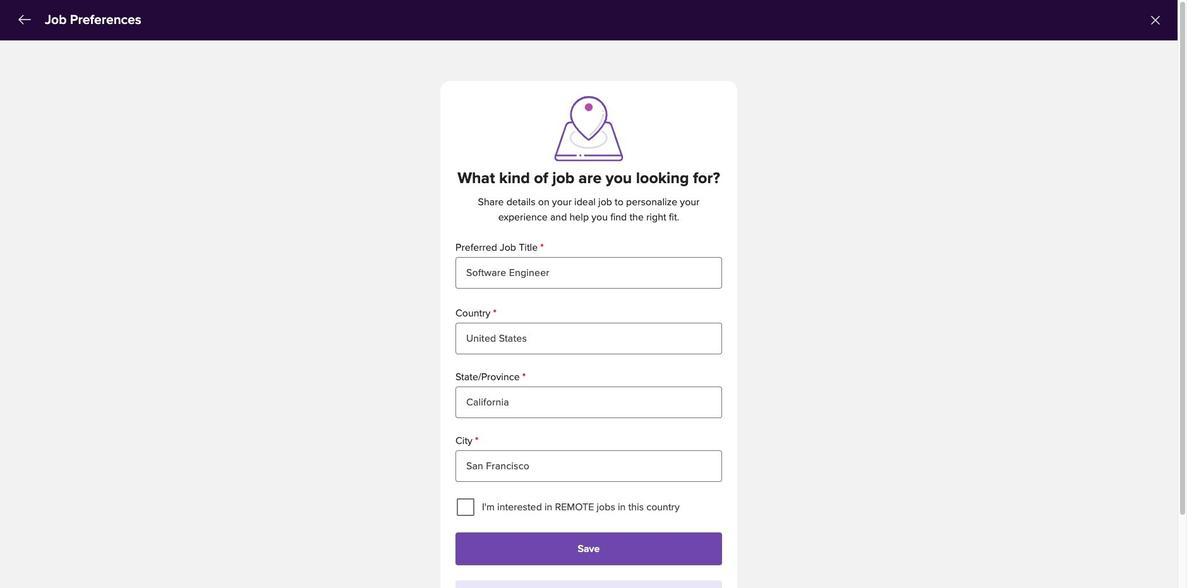 Task type: vqa. For each thing, say whether or not it's contained in the screenshot.
text field
yes



Task type: locate. For each thing, give the bounding box(es) containing it.
cancel image
[[1149, 14, 1162, 27]]

step back image
[[17, 12, 32, 27]]

None text field
[[456, 257, 722, 289], [456, 450, 722, 482], [456, 257, 722, 289], [456, 450, 722, 482]]

None text field
[[456, 323, 722, 354], [456, 387, 722, 418], [456, 323, 722, 354], [456, 387, 722, 418]]



